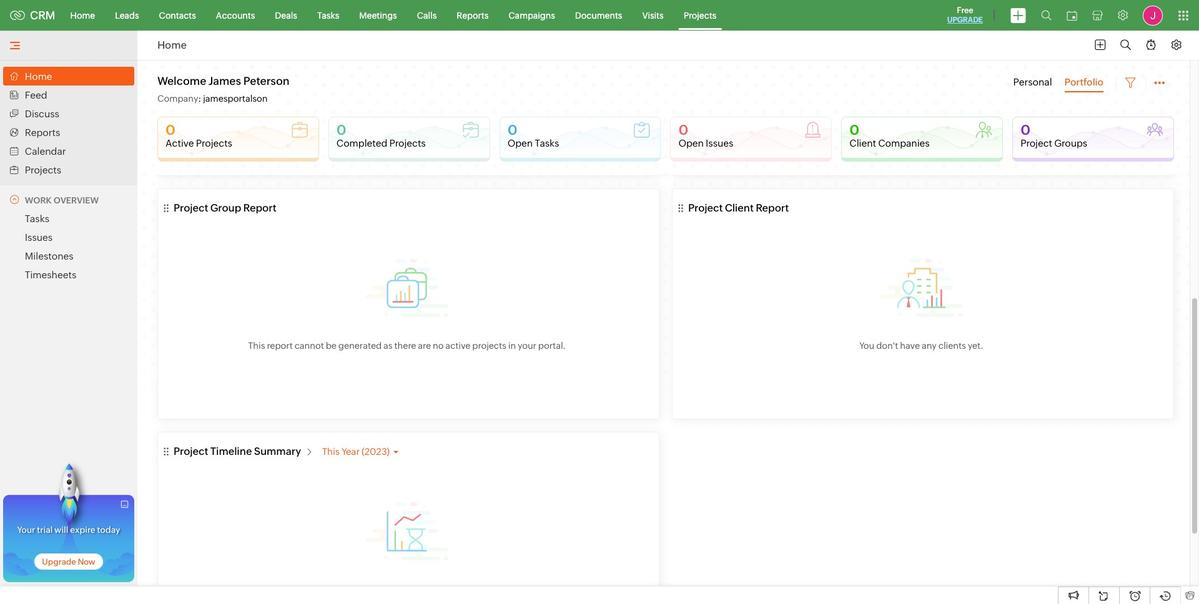 Task type: describe. For each thing, give the bounding box(es) containing it.
calls link
[[407, 0, 447, 30]]

profile image
[[1143, 5, 1163, 25]]

crm link
[[10, 9, 55, 22]]

visits link
[[632, 0, 674, 30]]

create menu image
[[1011, 8, 1026, 23]]

deals link
[[265, 0, 307, 30]]

meetings link
[[349, 0, 407, 30]]

campaigns link
[[499, 0, 565, 30]]

free
[[957, 6, 974, 15]]

calls
[[417, 10, 437, 20]]

visits
[[642, 10, 664, 20]]

search image
[[1041, 10, 1052, 21]]

leads link
[[105, 0, 149, 30]]

documents link
[[565, 0, 632, 30]]

documents
[[575, 10, 622, 20]]

reports
[[457, 10, 489, 20]]

calendar image
[[1067, 10, 1078, 20]]

search element
[[1034, 0, 1059, 31]]

deals
[[275, 10, 297, 20]]

home link
[[60, 0, 105, 30]]



Task type: vqa. For each thing, say whether or not it's contained in the screenshot.
PREVIOUS RECORD icon
no



Task type: locate. For each thing, give the bounding box(es) containing it.
reports link
[[447, 0, 499, 30]]

campaigns
[[509, 10, 555, 20]]

accounts
[[216, 10, 255, 20]]

accounts link
[[206, 0, 265, 30]]

leads
[[115, 10, 139, 20]]

projects
[[684, 10, 717, 20]]

contacts
[[159, 10, 196, 20]]

tasks
[[317, 10, 339, 20]]

free upgrade
[[947, 6, 983, 24]]

tasks link
[[307, 0, 349, 30]]

projects link
[[674, 0, 727, 30]]

create menu element
[[1003, 0, 1034, 30]]

profile element
[[1136, 0, 1171, 30]]

meetings
[[359, 10, 397, 20]]

home
[[70, 10, 95, 20]]

crm
[[30, 9, 55, 22]]

contacts link
[[149, 0, 206, 30]]

upgrade
[[947, 16, 983, 24]]



